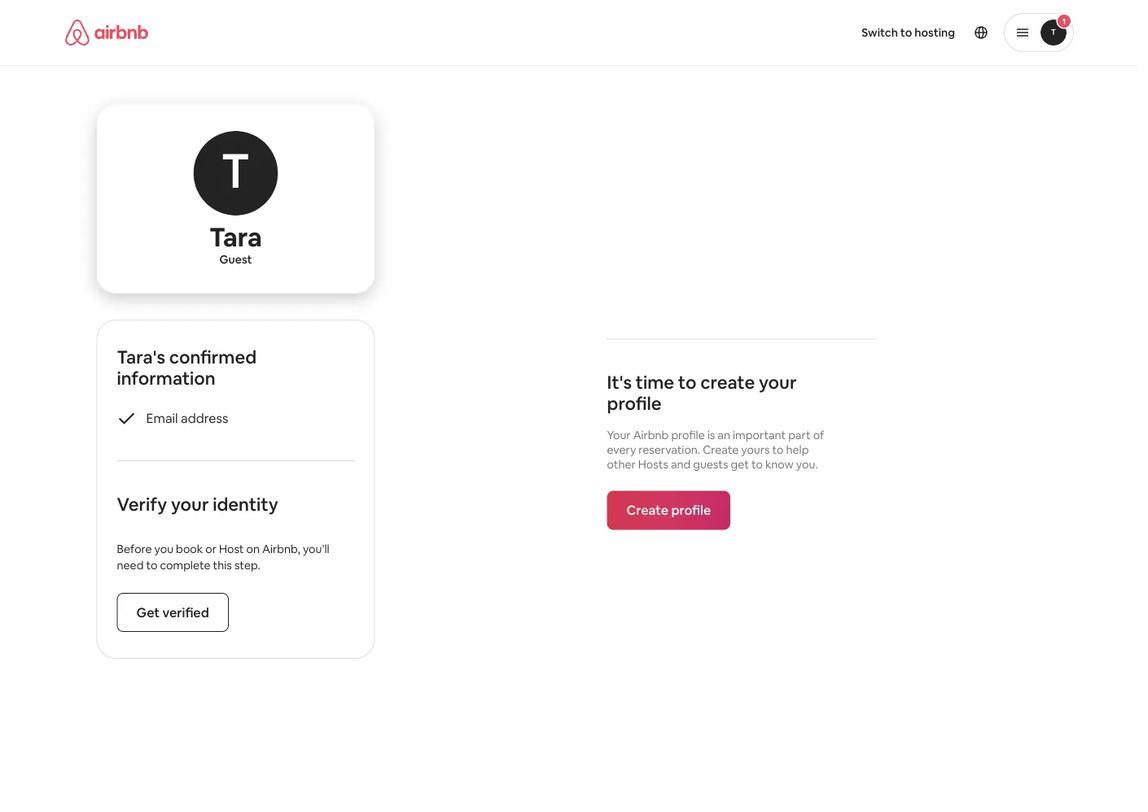 Task type: locate. For each thing, give the bounding box(es) containing it.
1 button
[[1004, 13, 1074, 52]]

to right the time
[[678, 371, 697, 394]]

create inside your airbnb profile is an important part of every reservation. create yours to help other hosts and guests get to know you.
[[703, 443, 739, 457]]

your airbnb profile is an important part of every reservation. create yours to help other hosts and guests get to know you.
[[607, 428, 824, 472]]

0 vertical spatial profile
[[607, 392, 662, 416]]

to
[[900, 25, 912, 40], [678, 371, 697, 394], [772, 443, 784, 457], [751, 457, 763, 472], [146, 558, 157, 573]]

profile inside the create profile button
[[671, 502, 711, 519]]

1 vertical spatial your
[[171, 493, 209, 516]]

before
[[117, 542, 152, 557]]

to right 'get' at right
[[751, 457, 763, 472]]

1 horizontal spatial your
[[759, 371, 797, 394]]

0 vertical spatial your
[[759, 371, 797, 394]]

important
[[733, 428, 786, 443]]

1 vertical spatial create
[[627, 502, 668, 519]]

0 vertical spatial create
[[703, 443, 739, 457]]

it's time to create your profile
[[607, 371, 797, 416]]

know
[[765, 457, 794, 472]]

to left help
[[772, 443, 784, 457]]

profile left is
[[671, 428, 705, 443]]

your up book
[[171, 493, 209, 516]]

to right switch
[[900, 25, 912, 40]]

guest
[[219, 252, 252, 267]]

before you book or host on airbnb, you'll need to complete this step.
[[117, 542, 330, 573]]

your inside 'it's time to create your profile'
[[759, 371, 797, 394]]

reservation.
[[639, 443, 700, 457]]

information
[[117, 367, 216, 390]]

tara
[[209, 220, 262, 254]]

0 horizontal spatial create
[[627, 502, 668, 519]]

guests
[[693, 457, 728, 472]]

your
[[759, 371, 797, 394], [171, 493, 209, 516]]

create
[[703, 443, 739, 457], [627, 502, 668, 519]]

hosts
[[638, 457, 668, 472]]

tara's
[[117, 345, 165, 369]]

create profile button
[[607, 491, 730, 530]]

get verified link
[[117, 593, 229, 632]]

on
[[246, 542, 260, 557]]

profile inside your airbnb profile is an important part of every reservation. create yours to help other hosts and guests get to know you.
[[671, 428, 705, 443]]

to inside before you book or host on airbnb, you'll need to complete this step.
[[146, 558, 157, 573]]

verify your identity
[[117, 493, 278, 516]]

tara user profile image
[[193, 131, 278, 216], [193, 131, 278, 216]]

profile
[[607, 392, 662, 416], [671, 428, 705, 443], [671, 502, 711, 519]]

time
[[636, 371, 674, 394]]

your right create
[[759, 371, 797, 394]]

profile up the your
[[607, 392, 662, 416]]

1 horizontal spatial create
[[703, 443, 739, 457]]

yours
[[741, 443, 770, 457]]

2 vertical spatial profile
[[671, 502, 711, 519]]

create inside button
[[627, 502, 668, 519]]

airbnb,
[[262, 542, 300, 557]]

need
[[117, 558, 144, 573]]

1 vertical spatial profile
[[671, 428, 705, 443]]

profile down "and"
[[671, 502, 711, 519]]

to down the "you"
[[146, 558, 157, 573]]

email
[[146, 410, 178, 426]]



Task type: vqa. For each thing, say whether or not it's contained in the screenshot.
Any type
no



Task type: describe. For each thing, give the bounding box(es) containing it.
get verified
[[136, 604, 209, 621]]

identity
[[213, 493, 278, 516]]

switch to hosting link
[[852, 15, 965, 50]]

verified
[[163, 604, 209, 621]]

0 horizontal spatial your
[[171, 493, 209, 516]]

to inside profile element
[[900, 25, 912, 40]]

you.
[[796, 457, 818, 472]]

airbnb
[[633, 428, 669, 443]]

you'll
[[303, 542, 330, 557]]

get
[[136, 604, 160, 621]]

and
[[671, 457, 691, 472]]

tara guest
[[209, 220, 262, 267]]

you
[[154, 542, 173, 557]]

every
[[607, 443, 636, 457]]

help
[[786, 443, 809, 457]]

create profile
[[627, 502, 711, 519]]

address
[[181, 410, 228, 426]]

book
[[176, 542, 203, 557]]

profile element
[[589, 0, 1074, 65]]

step.
[[234, 558, 260, 573]]

tara's confirmed information
[[117, 345, 257, 390]]

of
[[813, 428, 824, 443]]

your
[[607, 428, 631, 443]]

1
[[1062, 16, 1066, 26]]

create
[[700, 371, 755, 394]]

switch to hosting
[[862, 25, 955, 40]]

other
[[607, 457, 636, 472]]

profile inside 'it's time to create your profile'
[[607, 392, 662, 416]]

or
[[205, 542, 216, 557]]

email address
[[146, 410, 228, 426]]

get
[[731, 457, 749, 472]]

host
[[219, 542, 244, 557]]

is
[[707, 428, 715, 443]]

this
[[213, 558, 232, 573]]

hosting
[[915, 25, 955, 40]]

switch
[[862, 25, 898, 40]]

an
[[718, 428, 730, 443]]

complete
[[160, 558, 210, 573]]

to inside 'it's time to create your profile'
[[678, 371, 697, 394]]

it's
[[607, 371, 632, 394]]

verify
[[117, 493, 167, 516]]

part
[[788, 428, 811, 443]]

confirmed
[[169, 345, 257, 369]]



